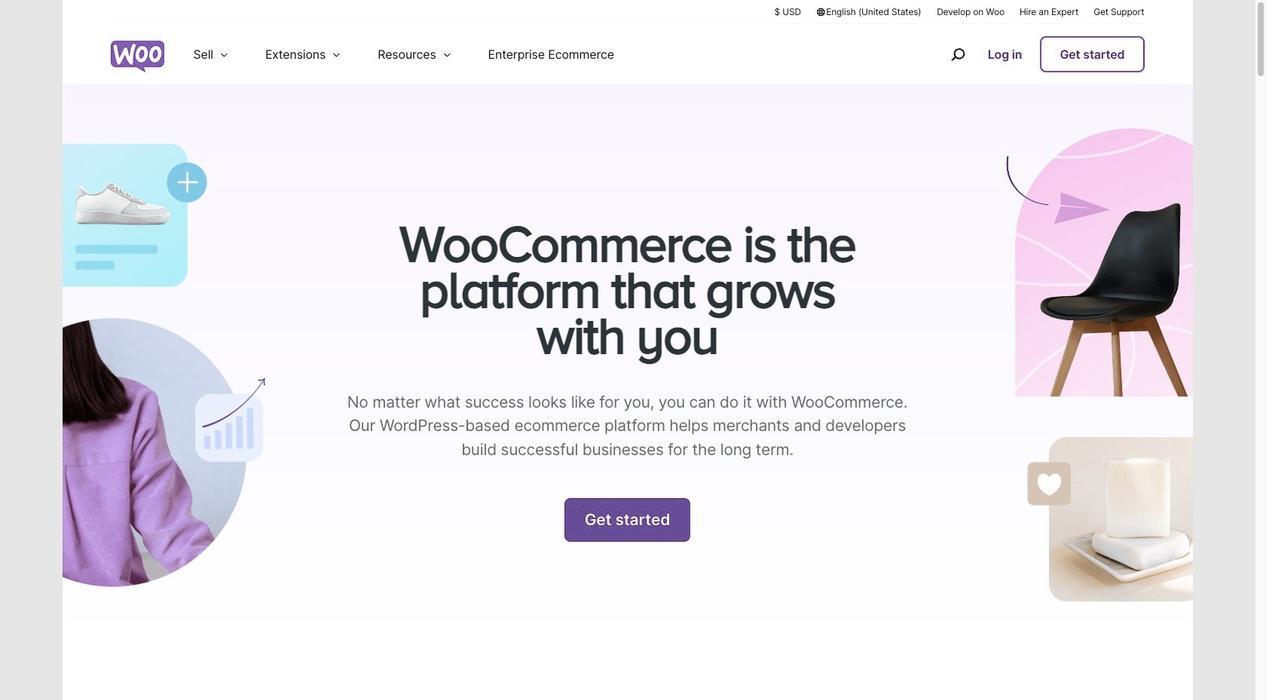 Task type: describe. For each thing, give the bounding box(es) containing it.
search image
[[946, 42, 970, 66]]

service navigation menu element
[[919, 30, 1145, 79]]



Task type: vqa. For each thing, say whether or not it's contained in the screenshot.
Search 'icon'
yes



